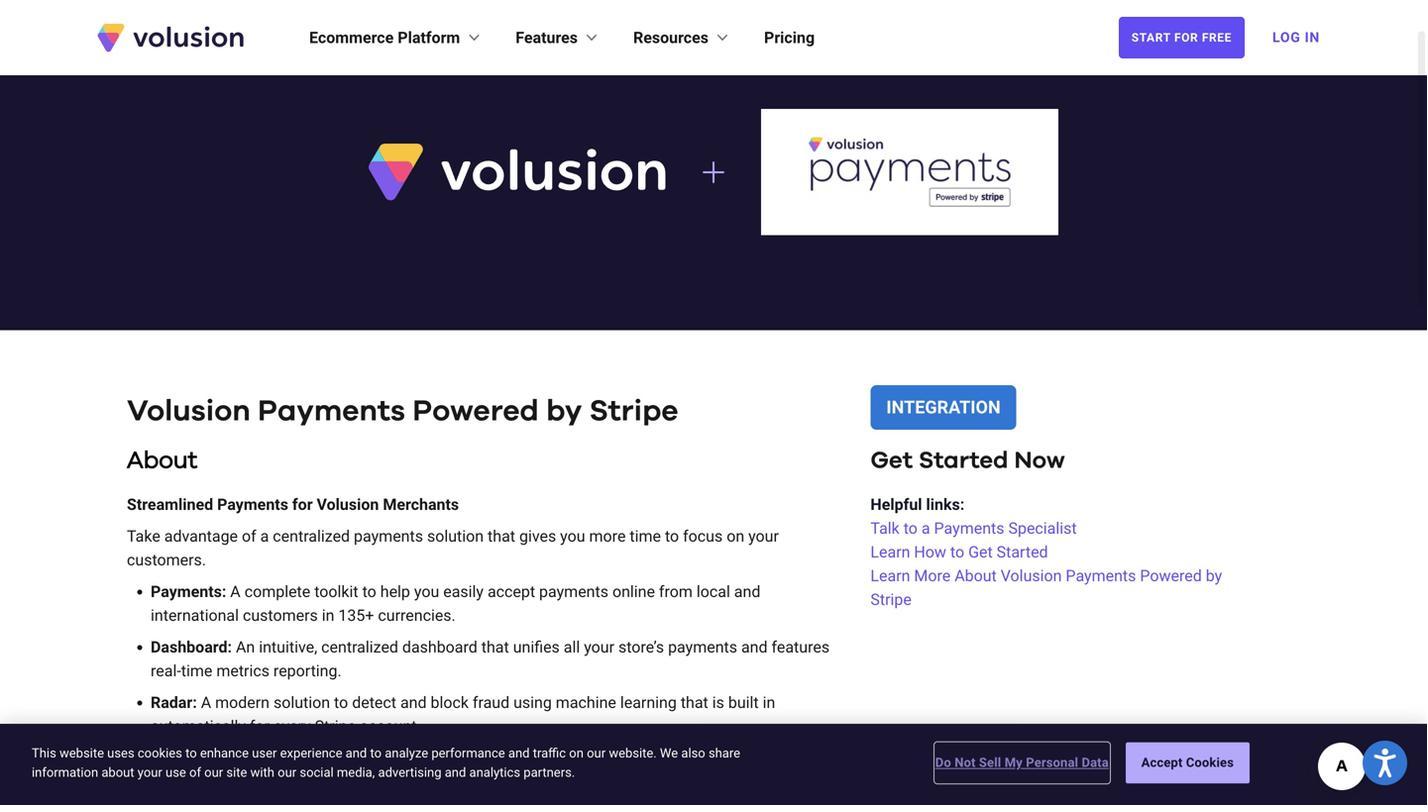Task type: describe. For each thing, give the bounding box(es) containing it.
0 vertical spatial get
[[871, 450, 913, 473]]

enhance
[[200, 746, 249, 761]]

more
[[914, 567, 951, 586]]

take advantage of a centralized payments solution that gives you more time to focus on your customers.
[[127, 527, 779, 570]]

how
[[914, 543, 946, 562]]

integration
[[886, 398, 1001, 418]]

to inside 'a complete toolkit to help you easily accept payments online from local and international customers in 135+ currencies.'
[[362, 583, 376, 602]]

a modern solution to detect and block fraud using machine learning that is built in automatically for every stripe account.
[[151, 694, 775, 737]]

merchants
[[383, 496, 459, 515]]

an intuitive, centralized dashboard that unifies all your store's payments and features real-time metrics reporting.
[[151, 638, 830, 681]]

protected
[[530, 749, 597, 768]]

marketplace
[[216, 40, 328, 59]]

do not sell my personal data
[[935, 756, 1109, 771]]

resources button
[[633, 26, 732, 50]]

a inside your business and customers are fully protected by a tried and tested pci level 1 certified and 3d-secure gateway.
[[622, 749, 630, 768]]

machine
[[556, 694, 616, 713]]

solution inside a modern solution to detect and block fraud using machine learning that is built in automatically for every stripe account.
[[273, 694, 330, 713]]

experience
[[280, 746, 342, 761]]

that inside an intuitive, centralized dashboard that unifies all your store's payments and features real-time metrics reporting.
[[481, 638, 509, 657]]

log
[[1273, 29, 1301, 46]]

accept
[[1141, 756, 1183, 771]]

personal
[[1026, 756, 1078, 771]]

automatically
[[151, 718, 246, 737]]

helpful links: talk to a payments specialist learn how to get started learn more about volusion payments powered by stripe
[[871, 496, 1222, 610]]

and left traffic
[[508, 746, 530, 761]]

help
[[380, 583, 410, 602]]

helpful
[[871, 496, 922, 515]]

1
[[817, 749, 826, 768]]

performance
[[431, 746, 505, 761]]

time inside an intuitive, centralized dashboard that unifies all your store's payments and features real-time metrics reporting.
[[181, 662, 212, 681]]

1 horizontal spatial stripe
[[589, 397, 678, 427]]

your inside take advantage of a centralized payments solution that gives you more time to focus on your customers.
[[748, 527, 779, 546]]

0 horizontal spatial powered
[[413, 397, 539, 427]]

powered inside helpful links: talk to a payments specialist learn how to get started learn more about volusion payments powered by stripe
[[1140, 567, 1202, 586]]

privacy alert dialog
[[0, 724, 1427, 806]]

by inside helpful links: talk to a payments specialist learn how to get started learn more about volusion payments powered by stripe
[[1206, 567, 1222, 586]]

a inside helpful links: talk to a payments specialist learn how to get started learn more about volusion payments powered by stripe
[[922, 519, 930, 538]]

a for payments:
[[230, 583, 241, 602]]

security:
[[191, 749, 254, 768]]

a for radar:
[[201, 694, 211, 713]]

to right talk
[[904, 519, 918, 538]]

payments inside an intuitive, centralized dashboard that unifies all your store's payments and features real-time metrics reporting.
[[668, 638, 737, 657]]

to right the how
[[950, 543, 964, 562]]

radar:
[[151, 694, 197, 713]]

website
[[59, 746, 104, 761]]

do
[[935, 756, 951, 771]]

detect
[[352, 694, 396, 713]]

is
[[712, 694, 724, 713]]

of inside take advantage of a centralized payments solution that gives you more time to focus on your customers.
[[242, 527, 256, 546]]

unifies
[[513, 638, 560, 657]]

learning
[[620, 694, 677, 713]]

streamlined payments for volusion merchants
[[127, 496, 459, 515]]

website.
[[609, 746, 657, 761]]

store's
[[618, 638, 664, 657]]

for inside a modern solution to detect and block fraud using machine learning that is built in automatically for every stripe account.
[[250, 718, 270, 737]]

on for your
[[727, 527, 744, 546]]

pci
[[748, 749, 773, 768]]

a inside take advantage of a centralized payments solution that gives you more time to focus on your customers.
[[260, 527, 269, 546]]

site
[[226, 766, 247, 780]]

to inside take advantage of a centralized payments solution that gives you more time to focus on your customers.
[[665, 527, 679, 546]]

of inside this website uses cookies to enhance user experience and to analyze performance and traffic on our website. we also share information about your use of our site with our social media, advertising and analytics partners.
[[189, 766, 201, 780]]

payments inside 'a complete toolkit to help you easily accept payments online from local and international customers in 135+ currencies.'
[[539, 583, 609, 602]]

talk
[[871, 519, 900, 538]]

fraud
[[473, 694, 510, 713]]

payments inside take advantage of a centralized payments solution that gives you more time to focus on your customers.
[[354, 527, 423, 546]]

started inside helpful links: talk to a payments specialist learn how to get started learn more about volusion payments powered by stripe
[[997, 543, 1048, 562]]

talk to a payments specialist link
[[871, 517, 1261, 541]]

tried
[[634, 749, 666, 768]]

complete
[[244, 583, 310, 602]]

volusion inside helpful links: talk to a payments specialist learn how to get started learn more about volusion payments powered by stripe
[[1001, 567, 1062, 586]]

international
[[151, 607, 239, 626]]

1 learn from the top
[[871, 543, 910, 562]]

payments:
[[151, 583, 226, 602]]

advertising
[[378, 766, 442, 780]]

modern
[[215, 694, 270, 713]]

solid security:
[[151, 749, 254, 768]]

about
[[101, 766, 134, 780]]

currencies.
[[378, 607, 456, 626]]

features
[[516, 28, 578, 47]]

and inside 'a complete toolkit to help you easily accept payments online from local and international customers in 135+ currencies.'
[[734, 583, 760, 602]]

with
[[250, 766, 274, 780]]

on for our
[[569, 746, 584, 761]]

data
[[1082, 756, 1109, 771]]

built
[[728, 694, 759, 713]]

customers inside your business and customers are fully protected by a tried and tested pci level 1 certified and 3d-secure gateway.
[[391, 749, 466, 768]]

start for free
[[1132, 31, 1232, 45]]

are
[[470, 749, 493, 768]]

level
[[777, 749, 813, 768]]

in inside a modern solution to detect and block fraud using machine learning that is built in automatically for every stripe account.
[[763, 694, 775, 713]]

2 learn from the top
[[871, 567, 910, 586]]

0 vertical spatial started
[[919, 450, 1008, 473]]

centralized inside an intuitive, centralized dashboard that unifies all your store's payments and features real-time metrics reporting.
[[321, 638, 398, 657]]

your inside this website uses cookies to enhance user experience and to analyze performance and traffic on our website. we also share information about your use of our site with our social media, advertising and analytics partners.
[[138, 766, 162, 780]]

from
[[659, 583, 693, 602]]

pricing link
[[764, 26, 815, 50]]

intuitive,
[[259, 638, 317, 657]]

now
[[1014, 450, 1065, 473]]

account.
[[360, 718, 421, 737]]

to up use
[[185, 746, 197, 761]]

tested
[[700, 749, 744, 768]]

0 vertical spatial volusion
[[127, 397, 251, 427]]

accept cookies button
[[1126, 743, 1250, 784]]

all
[[564, 638, 580, 657]]

volusion payments powered by stripe
[[127, 397, 678, 427]]

links:
[[926, 496, 965, 515]]

features
[[772, 638, 830, 657]]

local
[[697, 583, 730, 602]]

cookies
[[138, 746, 182, 761]]

easily
[[443, 583, 484, 602]]

stripe inside helpful links: talk to a payments specialist learn how to get started learn more about volusion payments powered by stripe
[[871, 591, 912, 610]]

accept
[[488, 583, 535, 602]]

business
[[294, 749, 357, 768]]



Task type: locate. For each thing, give the bounding box(es) containing it.
1 horizontal spatial get
[[968, 543, 993, 562]]

0 vertical spatial about
[[127, 450, 197, 473]]

1 vertical spatial a
[[201, 694, 211, 713]]

payments
[[354, 527, 423, 546], [539, 583, 609, 602], [668, 638, 737, 657]]

time inside take advantage of a centralized payments solution that gives you more time to focus on your customers.
[[630, 527, 661, 546]]

started down specialist on the right bottom of the page
[[997, 543, 1048, 562]]

0 horizontal spatial for
[[250, 718, 270, 737]]

centralized inside take advantage of a centralized payments solution that gives you more time to focus on your customers.
[[273, 527, 350, 546]]

about right more
[[955, 567, 997, 586]]

and inside a modern solution to detect and block fraud using machine learning that is built in automatically for every stripe account.
[[400, 694, 427, 713]]

get inside helpful links: talk to a payments specialist learn how to get started learn more about volusion payments powered by stripe
[[968, 543, 993, 562]]

1 horizontal spatial a
[[230, 583, 241, 602]]

1 horizontal spatial of
[[242, 527, 256, 546]]

1 horizontal spatial your
[[584, 638, 614, 657]]

1 horizontal spatial a
[[622, 749, 630, 768]]

1 horizontal spatial solution
[[427, 527, 484, 546]]

and up gateway.
[[361, 749, 387, 768]]

0 vertical spatial customers
[[243, 607, 318, 626]]

that
[[488, 527, 515, 546], [481, 638, 509, 657], [681, 694, 708, 713]]

started up links:
[[919, 450, 1008, 473]]

that inside a modern solution to detect and block fraud using machine learning that is built in automatically for every stripe account.
[[681, 694, 708, 713]]

1 horizontal spatial our
[[278, 766, 296, 780]]

a left complete
[[230, 583, 241, 602]]

for up complete
[[292, 496, 313, 515]]

0 horizontal spatial volusion
[[127, 397, 251, 427]]

1 horizontal spatial powered
[[1140, 567, 1202, 586]]

1 vertical spatial you
[[414, 583, 439, 602]]

1 vertical spatial stripe
[[871, 591, 912, 610]]

0 horizontal spatial stripe
[[315, 718, 356, 737]]

solid
[[151, 749, 187, 768]]

2 horizontal spatial a
[[922, 519, 930, 538]]

customers down account. in the bottom left of the page
[[391, 749, 466, 768]]

0 horizontal spatial solution
[[273, 694, 330, 713]]

dashboard:
[[151, 638, 232, 657]]

back
[[147, 40, 188, 59]]

platform
[[398, 28, 460, 47]]

solution down merchants
[[427, 527, 484, 546]]

a up the how
[[922, 519, 930, 538]]

a down streamlined payments for volusion merchants
[[260, 527, 269, 546]]

secure
[[268, 773, 317, 792]]

a left the tried
[[622, 749, 630, 768]]

resources
[[633, 28, 709, 47]]

that left unifies
[[481, 638, 509, 657]]

2 vertical spatial stripe
[[315, 718, 356, 737]]

your
[[258, 749, 290, 768]]

our left website.
[[587, 746, 606, 761]]

my
[[1005, 756, 1023, 771]]

1 horizontal spatial customers
[[391, 749, 466, 768]]

payments down merchants
[[354, 527, 423, 546]]

back to marketplace
[[147, 40, 328, 59]]

2 horizontal spatial payments
[[668, 638, 737, 657]]

analyze
[[385, 746, 428, 761]]

volusion left merchants
[[317, 496, 379, 515]]

0 horizontal spatial in
[[322, 607, 334, 626]]

learn left more
[[871, 567, 910, 586]]

pricing
[[764, 28, 815, 47]]

customers
[[243, 607, 318, 626], [391, 749, 466, 768]]

0 horizontal spatial time
[[181, 662, 212, 681]]

1 horizontal spatial payments
[[539, 583, 609, 602]]

1 vertical spatial solution
[[273, 694, 330, 713]]

metrics
[[216, 662, 270, 681]]

0 vertical spatial time
[[630, 527, 661, 546]]

1 horizontal spatial time
[[630, 527, 661, 546]]

you left more
[[560, 527, 585, 546]]

ecommerce platform
[[309, 28, 460, 47]]

log in link
[[1261, 16, 1332, 59]]

0 vertical spatial a
[[230, 583, 241, 602]]

on inside take advantage of a centralized payments solution that gives you more time to focus on your customers.
[[727, 527, 744, 546]]

2 horizontal spatial by
[[1206, 567, 1222, 586]]

of right use
[[189, 766, 201, 780]]

your right all
[[584, 638, 614, 657]]

a inside a modern solution to detect and block fraud using machine learning that is built in automatically for every stripe account.
[[201, 694, 211, 713]]

0 horizontal spatial customers
[[243, 607, 318, 626]]

traffic
[[533, 746, 566, 761]]

a up automatically
[[201, 694, 211, 713]]

more
[[589, 527, 626, 546]]

1 vertical spatial that
[[481, 638, 509, 657]]

and down performance
[[445, 766, 466, 780]]

0 vertical spatial payments
[[354, 527, 423, 546]]

0 horizontal spatial a
[[201, 694, 211, 713]]

1 horizontal spatial you
[[560, 527, 585, 546]]

0 horizontal spatial payments
[[354, 527, 423, 546]]

get up helpful
[[871, 450, 913, 473]]

learn more about volusion payments powered by stripe link
[[871, 565, 1261, 612]]

use
[[166, 766, 186, 780]]

0 vertical spatial powered
[[413, 397, 539, 427]]

to left focus
[[665, 527, 679, 546]]

our right with
[[278, 766, 296, 780]]

and left features
[[741, 638, 768, 657]]

0 horizontal spatial of
[[189, 766, 201, 780]]

of right advantage
[[242, 527, 256, 546]]

of
[[242, 527, 256, 546], [189, 766, 201, 780]]

0 vertical spatial of
[[242, 527, 256, 546]]

1 horizontal spatial about
[[955, 567, 997, 586]]

solution up every
[[273, 694, 330, 713]]

media,
[[337, 766, 375, 780]]

2 horizontal spatial stripe
[[871, 591, 912, 610]]

0 horizontal spatial our
[[204, 766, 223, 780]]

this website uses cookies to enhance user experience and to analyze performance and traffic on our website. we also share information about your use of our site with our social media, advertising and analytics partners.
[[32, 746, 740, 780]]

customers.
[[127, 551, 206, 570]]

135+
[[338, 607, 374, 626]]

learn down talk
[[871, 543, 910, 562]]

share
[[709, 746, 740, 761]]

to up media,
[[370, 746, 382, 761]]

0 vertical spatial on
[[727, 527, 744, 546]]

1 vertical spatial in
[[763, 694, 775, 713]]

0 vertical spatial solution
[[427, 527, 484, 546]]

0 horizontal spatial get
[[871, 450, 913, 473]]

1 vertical spatial centralized
[[321, 638, 398, 657]]

powered
[[413, 397, 539, 427], [1140, 567, 1202, 586]]

description of image image
[[761, 109, 1058, 236], [369, 143, 666, 201]]

2 vertical spatial by
[[601, 749, 618, 768]]

fully
[[496, 749, 526, 768]]

on inside this website uses cookies to enhance user experience and to analyze performance and traffic on our website. we also share information about your use of our site with our social media, advertising and analytics partners.
[[569, 746, 584, 761]]

for
[[1174, 31, 1198, 45]]

a
[[230, 583, 241, 602], [201, 694, 211, 713]]

and up account. in the bottom left of the page
[[400, 694, 427, 713]]

user
[[252, 746, 277, 761]]

to right back
[[191, 40, 212, 59]]

our
[[587, 746, 606, 761], [204, 766, 223, 780], [278, 766, 296, 780]]

also
[[681, 746, 705, 761]]

uses
[[107, 746, 134, 761]]

0 vertical spatial in
[[322, 607, 334, 626]]

to inside a modern solution to detect and block fraud using machine learning that is built in automatically for every stripe account.
[[334, 694, 348, 713]]

2 vertical spatial your
[[138, 766, 162, 780]]

and
[[734, 583, 760, 602], [741, 638, 768, 657], [400, 694, 427, 713], [346, 746, 367, 761], [508, 746, 530, 761], [361, 749, 387, 768], [670, 749, 696, 768], [445, 766, 466, 780], [214, 773, 241, 792]]

get right the how
[[968, 543, 993, 562]]

time right more
[[630, 527, 661, 546]]

1 vertical spatial volusion
[[317, 496, 379, 515]]

stripe inside a modern solution to detect and block fraud using machine learning that is built in automatically for every stripe account.
[[315, 718, 356, 737]]

1 vertical spatial of
[[189, 766, 201, 780]]

1 vertical spatial customers
[[391, 749, 466, 768]]

do not sell my personal data button
[[935, 744, 1109, 783]]

about up streamlined
[[127, 450, 197, 473]]

0 vertical spatial that
[[488, 527, 515, 546]]

take
[[127, 527, 160, 546]]

analytics
[[469, 766, 520, 780]]

0 horizontal spatial about
[[127, 450, 197, 473]]

for up the user
[[250, 718, 270, 737]]

1 vertical spatial your
[[584, 638, 614, 657]]

1 horizontal spatial by
[[601, 749, 618, 768]]

that left gives
[[488, 527, 515, 546]]

to left help
[[362, 583, 376, 602]]

1 horizontal spatial volusion
[[317, 496, 379, 515]]

0 vertical spatial you
[[560, 527, 585, 546]]

0 vertical spatial centralized
[[273, 527, 350, 546]]

features button
[[516, 26, 602, 50]]

1 vertical spatial on
[[569, 746, 584, 761]]

1 vertical spatial learn
[[871, 567, 910, 586]]

your down cookies at the bottom left of the page
[[138, 766, 162, 780]]

open accessibe: accessibility options, statement and help image
[[1374, 749, 1396, 778]]

and up media,
[[346, 746, 367, 761]]

centralized down "135+"
[[321, 638, 398, 657]]

0 horizontal spatial by
[[546, 397, 582, 427]]

and inside an intuitive, centralized dashboard that unifies all your store's payments and features real-time metrics reporting.
[[741, 638, 768, 657]]

advantage
[[164, 527, 238, 546]]

1 vertical spatial powered
[[1140, 567, 1202, 586]]

0 vertical spatial for
[[292, 496, 313, 515]]

a complete toolkit to help you easily accept payments online from local and international customers in 135+ currencies.
[[151, 583, 760, 626]]

customers down complete
[[243, 607, 318, 626]]

0 horizontal spatial on
[[569, 746, 584, 761]]

dashboard
[[402, 638, 477, 657]]

1 vertical spatial get
[[968, 543, 993, 562]]

and down security:
[[214, 773, 241, 792]]

your
[[748, 527, 779, 546], [584, 638, 614, 657], [138, 766, 162, 780]]

on right traffic
[[569, 746, 584, 761]]

centralized down streamlined payments for volusion merchants
[[273, 527, 350, 546]]

2 vertical spatial volusion
[[1001, 567, 1062, 586]]

0 horizontal spatial you
[[414, 583, 439, 602]]

and right the tried
[[670, 749, 696, 768]]

0 horizontal spatial description of image image
[[369, 143, 666, 201]]

you inside take advantage of a centralized payments solution that gives you more time to focus on your customers.
[[560, 527, 585, 546]]

a
[[922, 519, 930, 538], [260, 527, 269, 546], [622, 749, 630, 768]]

in
[[1305, 29, 1320, 46]]

centralized
[[273, 527, 350, 546], [321, 638, 398, 657]]

social
[[300, 766, 334, 780]]

that inside take advantage of a centralized payments solution that gives you more time to focus on your customers.
[[488, 527, 515, 546]]

on right focus
[[727, 527, 744, 546]]

1 horizontal spatial description of image image
[[761, 109, 1058, 236]]

every
[[274, 718, 311, 737]]

you inside 'a complete toolkit to help you easily accept payments online from local and international customers in 135+ currencies.'
[[414, 583, 439, 602]]

ecommerce platform button
[[309, 26, 484, 50]]

real-
[[151, 662, 181, 681]]

to
[[191, 40, 212, 59], [904, 519, 918, 538], [665, 527, 679, 546], [950, 543, 964, 562], [362, 583, 376, 602], [334, 694, 348, 713], [185, 746, 197, 761], [370, 746, 382, 761]]

started
[[919, 450, 1008, 473], [997, 543, 1048, 562]]

0 vertical spatial by
[[546, 397, 582, 427]]

1 horizontal spatial on
[[727, 527, 744, 546]]

volusion down learn how to get started link
[[1001, 567, 1062, 586]]

certified
[[151, 773, 210, 792]]

solution inside take advantage of a centralized payments solution that gives you more time to focus on your customers.
[[427, 527, 484, 546]]

and right local on the bottom of page
[[734, 583, 760, 602]]

customers inside 'a complete toolkit to help you easily accept payments online from local and international customers in 135+ currencies.'
[[243, 607, 318, 626]]

0 horizontal spatial a
[[260, 527, 269, 546]]

volusion up streamlined
[[127, 397, 251, 427]]

accept cookies
[[1141, 756, 1234, 771]]

ecommerce
[[309, 28, 394, 47]]

1 horizontal spatial for
[[292, 496, 313, 515]]

time down dashboard:
[[181, 662, 212, 681]]

0 vertical spatial stripe
[[589, 397, 678, 427]]

you up the currencies.
[[414, 583, 439, 602]]

2 horizontal spatial volusion
[[1001, 567, 1062, 586]]

using
[[513, 694, 552, 713]]

start for free link
[[1119, 17, 1245, 58]]

payments down local on the bottom of page
[[668, 638, 737, 657]]

focus
[[683, 527, 723, 546]]

a inside 'a complete toolkit to help you easily accept payments online from local and international customers in 135+ currencies.'
[[230, 583, 241, 602]]

0 vertical spatial learn
[[871, 543, 910, 562]]

sell
[[979, 756, 1001, 771]]

1 horizontal spatial in
[[763, 694, 775, 713]]

2 vertical spatial that
[[681, 694, 708, 713]]

reporting.
[[273, 662, 342, 681]]

to left 'detect'
[[334, 694, 348, 713]]

in inside 'a complete toolkit to help you easily accept payments online from local and international customers in 135+ currencies.'
[[322, 607, 334, 626]]

that left is
[[681, 694, 708, 713]]

2 vertical spatial payments
[[668, 638, 737, 657]]

1 vertical spatial about
[[955, 567, 997, 586]]

free
[[1202, 31, 1232, 45]]

1 vertical spatial time
[[181, 662, 212, 681]]

an
[[236, 638, 255, 657]]

2 horizontal spatial our
[[587, 746, 606, 761]]

0 horizontal spatial your
[[138, 766, 162, 780]]

your right focus
[[748, 527, 779, 546]]

1 vertical spatial started
[[997, 543, 1048, 562]]

volusion
[[127, 397, 251, 427], [317, 496, 379, 515], [1001, 567, 1062, 586]]

0 vertical spatial your
[[748, 527, 779, 546]]

in right built
[[763, 694, 775, 713]]

payments
[[258, 397, 405, 427], [217, 496, 288, 515], [934, 519, 1004, 538], [1066, 567, 1136, 586]]

payments up all
[[539, 583, 609, 602]]

about inside helpful links: talk to a payments specialist learn how to get started learn more about volusion payments powered by stripe
[[955, 567, 997, 586]]

we
[[660, 746, 678, 761]]

not
[[955, 756, 976, 771]]

stripe
[[589, 397, 678, 427], [871, 591, 912, 610], [315, 718, 356, 737]]

streamlined
[[127, 496, 213, 515]]

our down enhance
[[204, 766, 223, 780]]

1 vertical spatial by
[[1206, 567, 1222, 586]]

in down toolkit
[[322, 607, 334, 626]]

1 vertical spatial payments
[[539, 583, 609, 602]]

back to marketplace link
[[111, 38, 328, 61]]

learn how to get started link
[[871, 541, 1261, 565]]

by inside your business and customers are fully protected by a tried and tested pci level 1 certified and 3d-secure gateway.
[[601, 749, 618, 768]]

start
[[1132, 31, 1171, 45]]

2 horizontal spatial your
[[748, 527, 779, 546]]

your inside an intuitive, centralized dashboard that unifies all your store's payments and features real-time metrics reporting.
[[584, 638, 614, 657]]

1 vertical spatial for
[[250, 718, 270, 737]]



Task type: vqa. For each thing, say whether or not it's contained in the screenshot.


